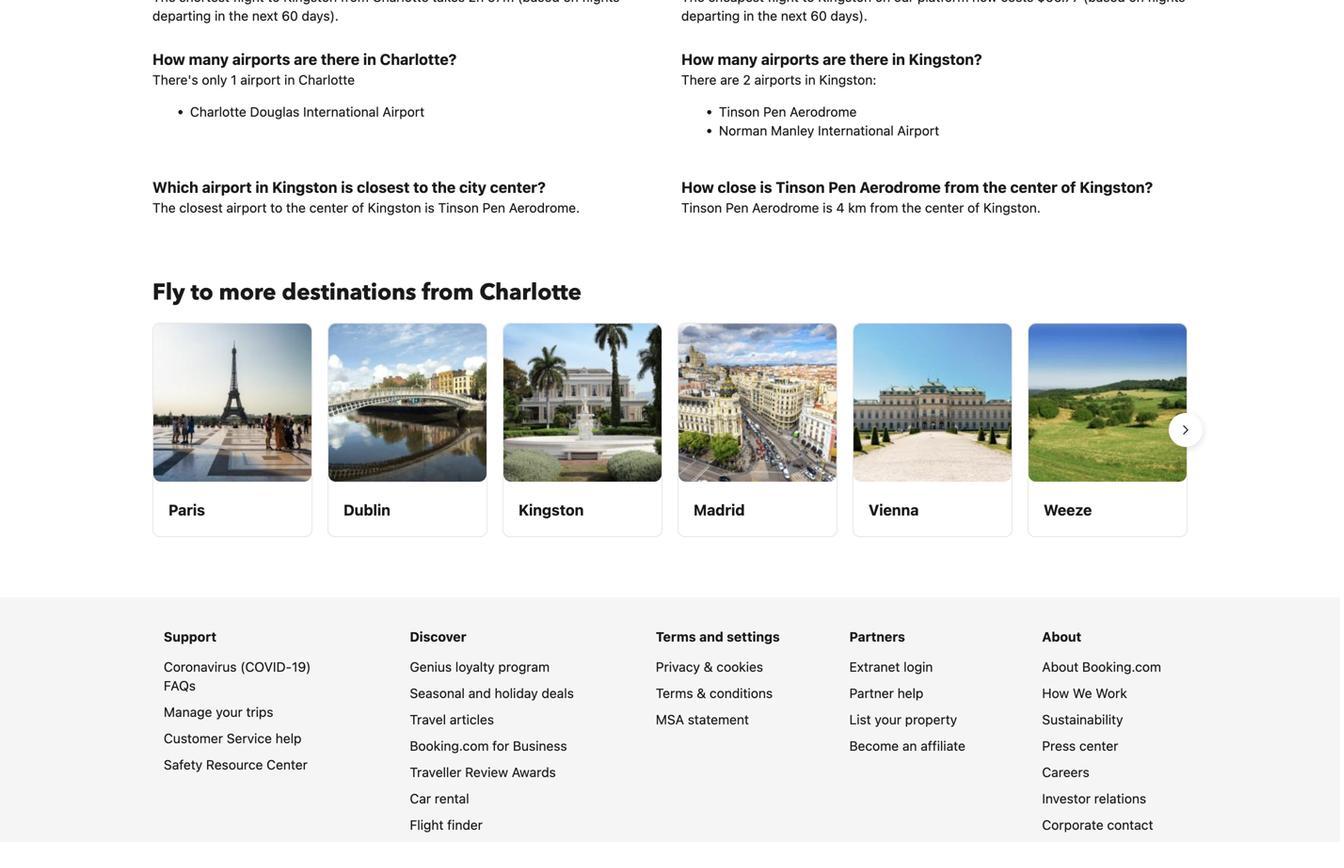 Task type: locate. For each thing, give the bounding box(es) containing it.
in down douglas
[[255, 178, 269, 196]]

1 horizontal spatial your
[[875, 712, 902, 728]]

1 about from the top
[[1043, 629, 1082, 645]]

kingston?
[[909, 50, 983, 68], [1080, 178, 1154, 196]]

partner help link
[[850, 686, 924, 701]]

flight for next
[[233, 0, 264, 5]]

1 vertical spatial kingston?
[[1080, 178, 1154, 196]]

terms for terms and settings
[[656, 629, 696, 645]]

0 horizontal spatial there
[[321, 50, 360, 68]]

aerodrome up manley
[[790, 104, 857, 120]]

pen up manley
[[764, 104, 787, 120]]

aerodrome.
[[509, 200, 580, 216]]

1 vertical spatial &
[[697, 686, 706, 701]]

now
[[973, 0, 998, 5]]

tinson down manley
[[776, 178, 825, 196]]

1 horizontal spatial international
[[818, 123, 894, 138]]

pen
[[764, 104, 787, 120], [829, 178, 856, 196], [483, 200, 506, 216], [726, 200, 749, 216]]

2 horizontal spatial are
[[823, 50, 847, 68]]

1 horizontal spatial airport
[[898, 123, 940, 138]]

many up the only
[[189, 50, 229, 68]]

in down how many airports are there in charlotte? at left top
[[284, 72, 295, 88]]

costs
[[1001, 0, 1034, 5]]

booking.com down the travel articles
[[410, 739, 489, 754]]

kingston.
[[984, 200, 1041, 216]]

the inside the shortest flight to kingston from charlotte takes 2h 57m (based on flights departing in the next 60 days).
[[229, 8, 249, 24]]

1 60 from the left
[[282, 8, 298, 24]]

traveller review awards
[[410, 765, 556, 781]]

how left we
[[1043, 686, 1070, 701]]

1 horizontal spatial closest
[[357, 178, 410, 196]]

airport up 'more'
[[226, 200, 267, 216]]

aerodrome up km
[[860, 178, 941, 196]]

1 horizontal spatial departing
[[682, 8, 740, 24]]

the inside 'the cheapest flight to kingston on our platform now costs $66.77 (based on flights departing in the next 60 days).'
[[682, 0, 705, 5]]

property
[[906, 712, 958, 728]]

1 horizontal spatial many
[[718, 50, 758, 68]]

help up center
[[276, 731, 302, 747]]

about
[[1043, 629, 1082, 645], [1043, 660, 1079, 675]]

2 (based from the left
[[1084, 0, 1126, 5]]

0 horizontal spatial airport
[[383, 104, 425, 120]]

1 horizontal spatial (based
[[1084, 0, 1126, 5]]

aerodrome
[[790, 104, 857, 120], [860, 178, 941, 196], [753, 200, 820, 216]]

2 60 from the left
[[811, 8, 827, 24]]

list your property link
[[850, 712, 958, 728]]

are up charlotte douglas international airport
[[294, 50, 317, 68]]

pen down the close
[[726, 200, 749, 216]]

the cheapest flight to kingston on our platform now costs $66.77 (based on flights departing in the next 60 days).
[[682, 0, 1186, 24]]

next
[[252, 8, 278, 24], [781, 8, 807, 24]]

airport right 1
[[240, 72, 281, 88]]

weeze link
[[1028, 323, 1188, 538]]

international down how many airports are there in charlotte? at left top
[[303, 104, 379, 120]]

1 vertical spatial terms
[[656, 686, 694, 701]]

to up how many airports are there in kingston? on the top of the page
[[803, 0, 815, 5]]

platform
[[918, 0, 969, 5]]

closest left city
[[357, 178, 410, 196]]

2 days). from the left
[[831, 8, 868, 24]]

the
[[153, 0, 176, 5], [682, 0, 705, 5], [153, 200, 176, 216]]

help
[[898, 686, 924, 701], [276, 731, 302, 747]]

0 horizontal spatial flight
[[233, 0, 264, 5]]

safety resource center
[[164, 758, 308, 773]]

1 departing from the left
[[153, 8, 211, 24]]

0 vertical spatial and
[[700, 629, 724, 645]]

pen down city
[[483, 200, 506, 216]]

closest down which
[[179, 200, 223, 216]]

2 on from the left
[[876, 0, 891, 5]]

douglas
[[250, 104, 300, 120]]

0 vertical spatial terms
[[656, 629, 696, 645]]

(based right 57m
[[518, 0, 560, 5]]

departing inside the shortest flight to kingston from charlotte takes 2h 57m (based on flights departing in the next 60 days).
[[153, 8, 211, 24]]

2 about from the top
[[1043, 660, 1079, 675]]

flight right cheapest
[[768, 0, 799, 5]]

resource
[[206, 758, 263, 773]]

tinson inside the which airport in kingston is closest to the city center? the closest airport to the center of kingston is tinson pen aerodrome.
[[438, 200, 479, 216]]

on right $66.77
[[1129, 0, 1145, 5]]

on inside the shortest flight to kingston from charlotte takes 2h 57m (based on flights departing in the next 60 days).
[[564, 0, 579, 5]]

sustainability
[[1043, 712, 1124, 728]]

only
[[202, 72, 227, 88]]

tinson pen aerodrome norman manley international airport
[[719, 104, 940, 138]]

on left our
[[876, 0, 891, 5]]

airports up there are 2 airports in kingston:
[[762, 50, 820, 68]]

kingston inside the shortest flight to kingston from charlotte takes 2h 57m (based on flights departing in the next 60 days).
[[284, 0, 337, 5]]

how up there
[[682, 50, 714, 68]]

careers
[[1043, 765, 1090, 781]]

paris
[[169, 501, 205, 519]]

there up charlotte douglas international airport
[[321, 50, 360, 68]]

0 horizontal spatial on
[[564, 0, 579, 5]]

list your property
[[850, 712, 958, 728]]

airport down charlotte?
[[383, 104, 425, 120]]

kingston? inside the how close is tinson pen aerodrome from the center of kingston? tinson pen aerodrome is 4 km from the center of kingston.
[[1080, 178, 1154, 196]]

4
[[837, 200, 845, 216]]

terms down privacy at the bottom of the page
[[656, 686, 694, 701]]

customer
[[164, 731, 223, 747]]

2 there from the left
[[850, 50, 889, 68]]

0 horizontal spatial help
[[276, 731, 302, 747]]

57m
[[488, 0, 514, 5]]

flight right shortest
[[233, 0, 264, 5]]

next inside 'the cheapest flight to kingston on our platform now costs $66.77 (based on flights departing in the next 60 days).'
[[781, 8, 807, 24]]

60 up how many airports are there in charlotte? at left top
[[282, 8, 298, 24]]

business
[[513, 739, 567, 754]]

1 vertical spatial aerodrome
[[860, 178, 941, 196]]

manley
[[771, 123, 815, 138]]

vienna
[[869, 501, 919, 519]]

0 horizontal spatial 60
[[282, 8, 298, 24]]

list
[[850, 712, 872, 728]]

kingston link
[[503, 323, 663, 538]]

0 horizontal spatial of
[[352, 200, 364, 216]]

2 flights from the left
[[1148, 0, 1186, 5]]

faqs
[[164, 678, 196, 694]]

1 horizontal spatial 60
[[811, 8, 827, 24]]

airport up the how close is tinson pen aerodrome from the center of kingston? tinson pen aerodrome is 4 km from the center of kingston.
[[898, 123, 940, 138]]

0 vertical spatial closest
[[357, 178, 410, 196]]

how up there's
[[153, 50, 185, 68]]

1 horizontal spatial are
[[721, 72, 740, 88]]

(based right $66.77
[[1084, 0, 1126, 5]]

tinson down the close
[[682, 200, 722, 216]]

coronavirus (covid-19) faqs link
[[164, 660, 311, 694]]

to up how many airports are there in charlotte? at left top
[[268, 0, 280, 5]]

about for about
[[1043, 629, 1082, 645]]

1 horizontal spatial on
[[876, 0, 891, 5]]

60
[[282, 8, 298, 24], [811, 8, 827, 24]]

1 vertical spatial help
[[276, 731, 302, 747]]

1 flights from the left
[[582, 0, 620, 5]]

loyalty
[[456, 660, 495, 675]]

2 departing from the left
[[682, 8, 740, 24]]

airport
[[383, 104, 425, 120], [898, 123, 940, 138]]

international down kingston:
[[818, 123, 894, 138]]

0 horizontal spatial many
[[189, 50, 229, 68]]

airports up there's only 1 airport in charlotte
[[232, 50, 290, 68]]

1 vertical spatial closest
[[179, 200, 223, 216]]

0 vertical spatial about
[[1043, 629, 1082, 645]]

pen inside the which airport in kingston is closest to the city center? the closest airport to the center of kingston is tinson pen aerodrome.
[[483, 200, 506, 216]]

2 vertical spatial aerodrome
[[753, 200, 820, 216]]

0 horizontal spatial international
[[303, 104, 379, 120]]

seasonal and holiday deals
[[410, 686, 574, 701]]

0 horizontal spatial departing
[[153, 8, 211, 24]]

1 flight from the left
[[233, 0, 264, 5]]

flights inside the shortest flight to kingston from charlotte takes 2h 57m (based on flights departing in the next 60 days).
[[582, 0, 620, 5]]

1 next from the left
[[252, 8, 278, 24]]

the left cheapest
[[682, 0, 705, 5]]

1 vertical spatial international
[[818, 123, 894, 138]]

0 horizontal spatial and
[[469, 686, 491, 701]]

closest
[[357, 178, 410, 196], [179, 200, 223, 216]]

kingston inside region
[[519, 501, 584, 519]]

flight for the
[[768, 0, 799, 5]]

car rental
[[410, 791, 469, 807]]

international inside tinson pen aerodrome norman manley international airport
[[818, 123, 894, 138]]

and for terms
[[700, 629, 724, 645]]

the left shortest
[[153, 0, 176, 5]]

1 many from the left
[[189, 50, 229, 68]]

2 terms from the top
[[656, 686, 694, 701]]

there up kingston:
[[850, 50, 889, 68]]

departing down cheapest
[[682, 8, 740, 24]]

1 horizontal spatial kingston?
[[1080, 178, 1154, 196]]

next up how many airports are there in charlotte? at left top
[[252, 8, 278, 24]]

airports
[[232, 50, 290, 68], [762, 50, 820, 68], [755, 72, 802, 88]]

2 flight from the left
[[768, 0, 799, 5]]

1 horizontal spatial days).
[[831, 8, 868, 24]]

charlotte left takes
[[373, 0, 429, 5]]

customer service help
[[164, 731, 302, 747]]

are left 2
[[721, 72, 740, 88]]

1 vertical spatial about
[[1043, 660, 1079, 675]]

& for privacy
[[704, 660, 713, 675]]

paris image
[[153, 324, 312, 482]]

there are 2 airports in kingston:
[[682, 72, 877, 88]]

booking.com
[[1083, 660, 1162, 675], [410, 739, 489, 754]]

tinson down city
[[438, 200, 479, 216]]

1
[[231, 72, 237, 88]]

cookies
[[717, 660, 764, 675]]

1 horizontal spatial and
[[700, 629, 724, 645]]

there
[[321, 50, 360, 68], [850, 50, 889, 68]]

booking.com up work
[[1083, 660, 1162, 675]]

genius
[[410, 660, 452, 675]]

which airport in kingston is closest to the city center? the closest airport to the center of kingston is tinson pen aerodrome.
[[153, 178, 580, 216]]

center up destinations
[[309, 200, 348, 216]]

your down partner help link
[[875, 712, 902, 728]]

60 inside 'the cheapest flight to kingston on our platform now costs $66.77 (based on flights departing in the next 60 days).'
[[811, 8, 827, 24]]

the down which
[[153, 200, 176, 216]]

about up we
[[1043, 660, 1079, 675]]

km
[[849, 200, 867, 216]]

days). up how many airports are there in charlotte? at left top
[[302, 8, 339, 24]]

trips
[[246, 705, 274, 720]]

tinson up the norman
[[719, 104, 760, 120]]

0 horizontal spatial days).
[[302, 8, 339, 24]]

the inside the shortest flight to kingston from charlotte takes 2h 57m (based on flights departing in the next 60 days).
[[153, 0, 176, 5]]

about up about booking.com link
[[1043, 629, 1082, 645]]

tinson inside tinson pen aerodrome norman manley international airport
[[719, 104, 760, 120]]

fly to more destinations from charlotte
[[153, 277, 582, 308]]

aerodrome down the close
[[753, 200, 820, 216]]

& up terms & conditions on the bottom of page
[[704, 660, 713, 675]]

and down genius loyalty program
[[469, 686, 491, 701]]

how inside the how close is tinson pen aerodrome from the center of kingston? tinson pen aerodrome is 4 km from the center of kingston.
[[682, 178, 714, 196]]

1 vertical spatial airport
[[898, 123, 940, 138]]

awards
[[512, 765, 556, 781]]

manage
[[164, 705, 212, 720]]

charlotte down how many airports are there in charlotte? at left top
[[299, 72, 355, 88]]

1 horizontal spatial next
[[781, 8, 807, 24]]

and up privacy & cookies link
[[700, 629, 724, 645]]

days). inside 'the cheapest flight to kingston on our platform now costs $66.77 (based on flights departing in the next 60 days).'
[[831, 8, 868, 24]]

madrid
[[694, 501, 745, 519]]

are for kingston?
[[823, 50, 847, 68]]

1 terms from the top
[[656, 629, 696, 645]]

& up msa statement
[[697, 686, 706, 701]]

2 horizontal spatial on
[[1129, 0, 1145, 5]]

0 horizontal spatial flights
[[582, 0, 620, 5]]

0 horizontal spatial next
[[252, 8, 278, 24]]

2 many from the left
[[718, 50, 758, 68]]

departing inside 'the cheapest flight to kingston on our platform now costs $66.77 (based on flights departing in the next 60 days).'
[[682, 8, 740, 24]]

center inside the which airport in kingston is closest to the city center? the closest airport to the center of kingston is tinson pen aerodrome.
[[309, 200, 348, 216]]

flight inside the shortest flight to kingston from charlotte takes 2h 57m (based on flights departing in the next 60 days).
[[233, 0, 264, 5]]

0 horizontal spatial are
[[294, 50, 317, 68]]

1 horizontal spatial flight
[[768, 0, 799, 5]]

next up how many airports are there in kingston? on the top of the page
[[781, 8, 807, 24]]

pen inside tinson pen aerodrome norman manley international airport
[[764, 104, 787, 120]]

center
[[267, 758, 308, 773]]

city
[[459, 178, 487, 196]]

how left the close
[[682, 178, 714, 196]]

departing
[[153, 8, 211, 24], [682, 8, 740, 24]]

0 vertical spatial kingston?
[[909, 50, 983, 68]]

in down cheapest
[[744, 8, 755, 24]]

0 horizontal spatial kingston?
[[909, 50, 983, 68]]

0 vertical spatial aerodrome
[[790, 104, 857, 120]]

1 (based from the left
[[518, 0, 560, 5]]

are up kingston:
[[823, 50, 847, 68]]

0 horizontal spatial closest
[[179, 200, 223, 216]]

1 horizontal spatial there
[[850, 50, 889, 68]]

there
[[682, 72, 717, 88]]

0 horizontal spatial booking.com
[[410, 739, 489, 754]]

region
[[137, 315, 1203, 545]]

from inside the shortest flight to kingston from charlotte takes 2h 57m (based on flights departing in the next 60 days).
[[341, 0, 369, 5]]

press center
[[1043, 739, 1119, 754]]

1 horizontal spatial booking.com
[[1083, 660, 1162, 675]]

charlotte down aerodrome.
[[480, 277, 582, 308]]

kingston image
[[504, 324, 662, 482]]

charlotte
[[373, 0, 429, 5], [299, 72, 355, 88], [190, 104, 247, 120], [480, 277, 582, 308]]

weeze image
[[1029, 324, 1187, 482]]

the inside the which airport in kingston is closest to the city center? the closest airport to the center of kingston is tinson pen aerodrome.
[[153, 200, 176, 216]]

press center link
[[1043, 739, 1119, 754]]

airport right which
[[202, 178, 252, 196]]

for
[[493, 739, 510, 754]]

in left charlotte?
[[363, 50, 377, 68]]

2 next from the left
[[781, 8, 807, 24]]

days). up how many airports are there in kingston? on the top of the page
[[831, 8, 868, 24]]

departing down shortest
[[153, 8, 211, 24]]

on right 57m
[[564, 0, 579, 5]]

flight inside 'the cheapest flight to kingston on our platform now costs $66.77 (based on flights departing in the next 60 days).'
[[768, 0, 799, 5]]

0 vertical spatial airport
[[383, 104, 425, 120]]

are
[[294, 50, 317, 68], [823, 50, 847, 68], [721, 72, 740, 88]]

0 vertical spatial airport
[[240, 72, 281, 88]]

0 vertical spatial international
[[303, 104, 379, 120]]

aerodrome inside tinson pen aerodrome norman manley international airport
[[790, 104, 857, 120]]

1 vertical spatial and
[[469, 686, 491, 701]]

1 there from the left
[[321, 50, 360, 68]]

terms & conditions link
[[656, 686, 773, 701]]

we
[[1073, 686, 1093, 701]]

many for how many airports are there in kingston?
[[718, 50, 758, 68]]

0 horizontal spatial your
[[216, 705, 243, 720]]

destinations
[[282, 277, 416, 308]]

0 horizontal spatial (based
[[518, 0, 560, 5]]

60 up how many airports are there in kingston? on the top of the page
[[811, 8, 827, 24]]

1 days). from the left
[[302, 8, 339, 24]]

holiday
[[495, 686, 538, 701]]

travel
[[410, 712, 446, 728]]

0 vertical spatial help
[[898, 686, 924, 701]]

many up 2
[[718, 50, 758, 68]]

the for the shortest flight to kingston from charlotte takes 2h 57m (based on flights departing in the next 60 days).
[[153, 0, 176, 5]]

sustainability link
[[1043, 712, 1124, 728]]

2 vertical spatial airport
[[226, 200, 267, 216]]

days).
[[302, 8, 339, 24], [831, 8, 868, 24]]

help up list your property at bottom
[[898, 686, 924, 701]]

0 vertical spatial &
[[704, 660, 713, 675]]

extranet
[[850, 660, 901, 675]]

your up customer service help
[[216, 705, 243, 720]]

in inside the which airport in kingston is closest to the city center? the closest airport to the center of kingston is tinson pen aerodrome.
[[255, 178, 269, 196]]

1 on from the left
[[564, 0, 579, 5]]

safety resource center link
[[164, 758, 308, 773]]

terms up privacy at the bottom of the page
[[656, 629, 696, 645]]

1 horizontal spatial help
[[898, 686, 924, 701]]

1 horizontal spatial flights
[[1148, 0, 1186, 5]]

1 horizontal spatial of
[[968, 200, 980, 216]]

in down shortest
[[215, 8, 225, 24]]

and
[[700, 629, 724, 645], [469, 686, 491, 701]]

program
[[499, 660, 550, 675]]



Task type: describe. For each thing, give the bounding box(es) containing it.
2
[[743, 72, 751, 88]]

1 vertical spatial booking.com
[[410, 739, 489, 754]]

are for charlotte?
[[294, 50, 317, 68]]

madrid link
[[678, 323, 838, 538]]

msa
[[656, 712, 685, 728]]

close
[[718, 178, 757, 196]]

careers link
[[1043, 765, 1090, 781]]

corporate
[[1043, 818, 1104, 833]]

extranet login link
[[850, 660, 934, 675]]

2 horizontal spatial of
[[1062, 178, 1077, 196]]

review
[[465, 765, 508, 781]]

$66.77
[[1038, 0, 1080, 5]]

traveller
[[410, 765, 462, 781]]

become
[[850, 739, 899, 754]]

coronavirus (covid-19) faqs
[[164, 660, 311, 694]]

0 vertical spatial booking.com
[[1083, 660, 1162, 675]]

flight
[[410, 818, 444, 833]]

to right fly
[[191, 277, 213, 308]]

your for manage
[[216, 705, 243, 720]]

extranet login
[[850, 660, 934, 675]]

region containing paris
[[137, 315, 1203, 545]]

login
[[904, 660, 934, 675]]

how for how we work
[[1043, 686, 1070, 701]]

(based inside 'the cheapest flight to kingston on our platform now costs $66.77 (based on flights departing in the next 60 days).'
[[1084, 0, 1126, 5]]

investor relations
[[1043, 791, 1147, 807]]

many for how many airports are there in charlotte?
[[189, 50, 229, 68]]

in inside the shortest flight to kingston from charlotte takes 2h 57m (based on flights departing in the next 60 days).
[[215, 8, 225, 24]]

in inside 'the cheapest flight to kingston on our platform now costs $66.77 (based on flights departing in the next 60 days).'
[[744, 8, 755, 24]]

to inside the shortest flight to kingston from charlotte takes 2h 57m (based on flights departing in the next 60 days).
[[268, 0, 280, 5]]

how for how close is tinson pen aerodrome from the center of kingston? tinson pen aerodrome is 4 km from the center of kingston.
[[682, 178, 714, 196]]

60 inside the shortest flight to kingston from charlotte takes 2h 57m (based on flights departing in the next 60 days).
[[282, 8, 298, 24]]

support
[[164, 629, 217, 645]]

flights inside 'the cheapest flight to kingston on our platform now costs $66.77 (based on flights departing in the next 60 days).'
[[1148, 0, 1186, 5]]

corporate contact link
[[1043, 818, 1154, 833]]

rental
[[435, 791, 469, 807]]

booking.com for business
[[410, 739, 567, 754]]

takes
[[432, 0, 465, 5]]

genius loyalty program link
[[410, 660, 550, 675]]

relations
[[1095, 791, 1147, 807]]

and for seasonal
[[469, 686, 491, 701]]

about for about booking.com
[[1043, 660, 1079, 675]]

of inside the which airport in kingston is closest to the city center? the closest airport to the center of kingston is tinson pen aerodrome.
[[352, 200, 364, 216]]

which
[[153, 178, 199, 196]]

& for terms
[[697, 686, 706, 701]]

airport inside tinson pen aerodrome norman manley international airport
[[898, 123, 940, 138]]

in down how many airports are there in kingston? on the top of the page
[[805, 72, 816, 88]]

charlotte down the only
[[190, 104, 247, 120]]

how for how many airports are there in charlotte?
[[153, 50, 185, 68]]

press
[[1043, 739, 1076, 754]]

days). inside the shortest flight to kingston from charlotte takes 2h 57m (based on flights departing in the next 60 days).
[[302, 8, 339, 24]]

corporate contact
[[1043, 818, 1154, 833]]

privacy & cookies link
[[656, 660, 764, 675]]

dublin
[[344, 501, 391, 519]]

airports right 2
[[755, 72, 802, 88]]

how close is tinson pen aerodrome from the center of kingston? tinson pen aerodrome is 4 km from the center of kingston.
[[682, 178, 1154, 216]]

charlotte inside the shortest flight to kingston from charlotte takes 2h 57m (based on flights departing in the next 60 days).
[[373, 0, 429, 5]]

in down our
[[892, 50, 906, 68]]

privacy & cookies
[[656, 660, 764, 675]]

our
[[894, 0, 914, 5]]

msa statement
[[656, 712, 749, 728]]

affiliate
[[921, 739, 966, 754]]

customer service help link
[[164, 731, 302, 747]]

there for kingston?
[[850, 50, 889, 68]]

partner
[[850, 686, 894, 701]]

2h
[[469, 0, 484, 5]]

3 on from the left
[[1129, 0, 1145, 5]]

how we work link
[[1043, 686, 1128, 701]]

to up 'more'
[[270, 200, 283, 216]]

traveller review awards link
[[410, 765, 556, 781]]

become an affiliate
[[850, 739, 966, 754]]

center left kingston.
[[926, 200, 965, 216]]

about booking.com
[[1043, 660, 1162, 675]]

service
[[227, 731, 272, 747]]

there for charlotte?
[[321, 50, 360, 68]]

1 vertical spatial airport
[[202, 178, 252, 196]]

how many airports are there in kingston?
[[682, 50, 983, 68]]

charlotte douglas international airport
[[190, 104, 425, 120]]

wien image
[[854, 324, 1012, 482]]

genius loyalty program
[[410, 660, 550, 675]]

statement
[[688, 712, 749, 728]]

dublin link
[[328, 323, 488, 538]]

terms & conditions
[[656, 686, 773, 701]]

to left city
[[413, 178, 428, 196]]

shortest
[[179, 0, 230, 5]]

kingston inside 'the cheapest flight to kingston on our platform now costs $66.77 (based on flights departing in the next 60 days).'
[[818, 0, 872, 5]]

center down sustainability
[[1080, 739, 1119, 754]]

pen up 4
[[829, 178, 856, 196]]

madrid image
[[679, 324, 837, 482]]

norman
[[719, 123, 768, 138]]

center up kingston.
[[1011, 178, 1058, 196]]

to inside 'the cheapest flight to kingston on our platform now costs $66.77 (based on flights departing in the next 60 days).'
[[803, 0, 815, 5]]

how we work
[[1043, 686, 1128, 701]]

car
[[410, 791, 431, 807]]

(based inside the shortest flight to kingston from charlotte takes 2h 57m (based on flights departing in the next 60 days).
[[518, 0, 560, 5]]

dublin image
[[329, 324, 487, 482]]

your for list
[[875, 712, 902, 728]]

paris link
[[153, 323, 313, 538]]

booking.com for business link
[[410, 739, 567, 754]]

become an affiliate link
[[850, 739, 966, 754]]

next inside the shortest flight to kingston from charlotte takes 2h 57m (based on flights departing in the next 60 days).
[[252, 8, 278, 24]]

the inside 'the cheapest flight to kingston on our platform now costs $66.77 (based on flights departing in the next 60 days).'
[[758, 8, 778, 24]]

seasonal
[[410, 686, 465, 701]]

articles
[[450, 712, 494, 728]]

how for how many airports are there in kingston?
[[682, 50, 714, 68]]

msa statement link
[[656, 712, 749, 728]]

airports for how many airports are there in charlotte?
[[232, 50, 290, 68]]

manage your trips link
[[164, 705, 274, 720]]

flight finder
[[410, 818, 483, 833]]

car rental link
[[410, 791, 469, 807]]

vienna link
[[853, 323, 1013, 538]]

there's only 1 airport in charlotte
[[153, 72, 355, 88]]

flight finder link
[[410, 818, 483, 833]]

terms for terms & conditions
[[656, 686, 694, 701]]

terms and settings
[[656, 629, 780, 645]]

the for the cheapest flight to kingston on our platform now costs $66.77 (based on flights departing in the next 60 days).
[[682, 0, 705, 5]]

privacy
[[656, 660, 701, 675]]

how many airports are there in charlotte?
[[153, 50, 457, 68]]

deals
[[542, 686, 574, 701]]

airports for how many airports are there in kingston?
[[762, 50, 820, 68]]

partners
[[850, 629, 906, 645]]

coronavirus
[[164, 660, 237, 675]]

there's
[[153, 72, 198, 88]]



Task type: vqa. For each thing, say whether or not it's contained in the screenshot.
2nd The About from the bottom
yes



